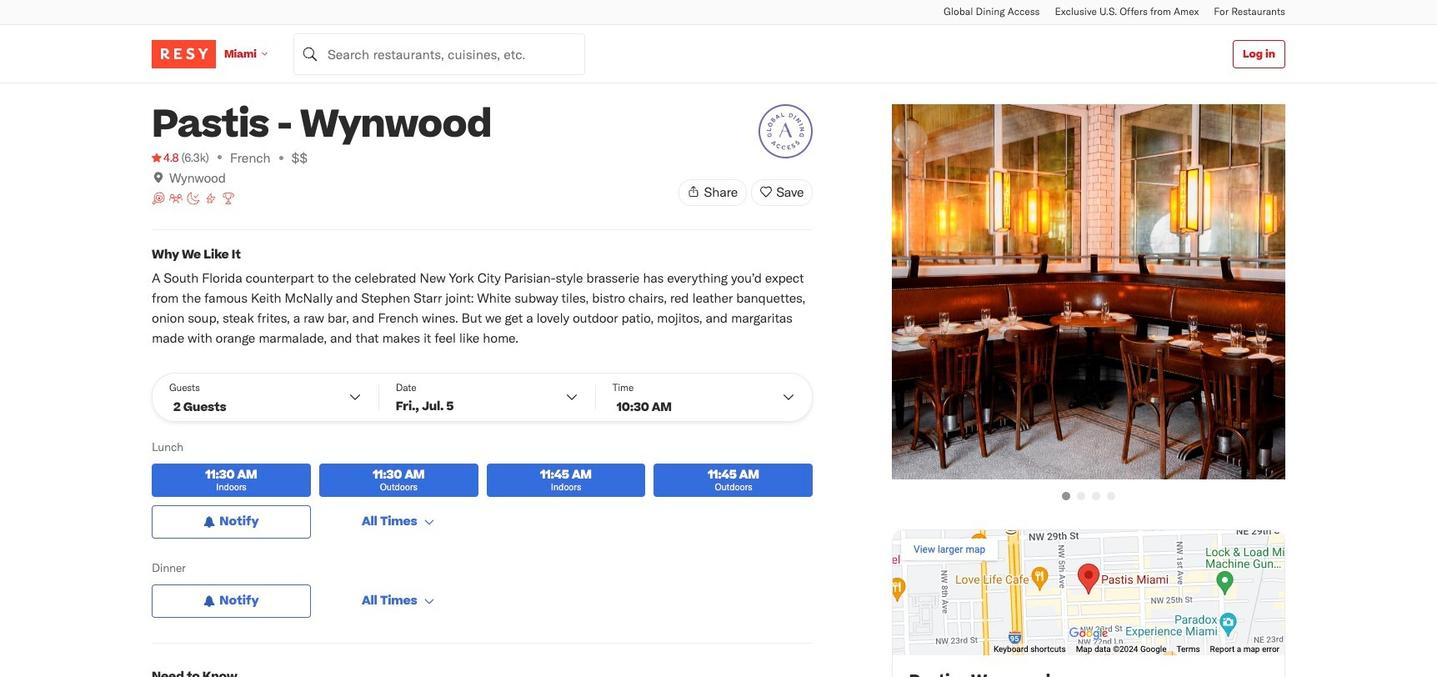 Task type: vqa. For each thing, say whether or not it's contained in the screenshot.
the Add La Chingada Sports Bar to favorites OPTION
no



Task type: locate. For each thing, give the bounding box(es) containing it.
Search restaurants, cuisines, etc. text field
[[293, 33, 585, 75]]

None field
[[293, 33, 585, 75]]

4.8 out of 5 stars image
[[152, 149, 179, 166]]



